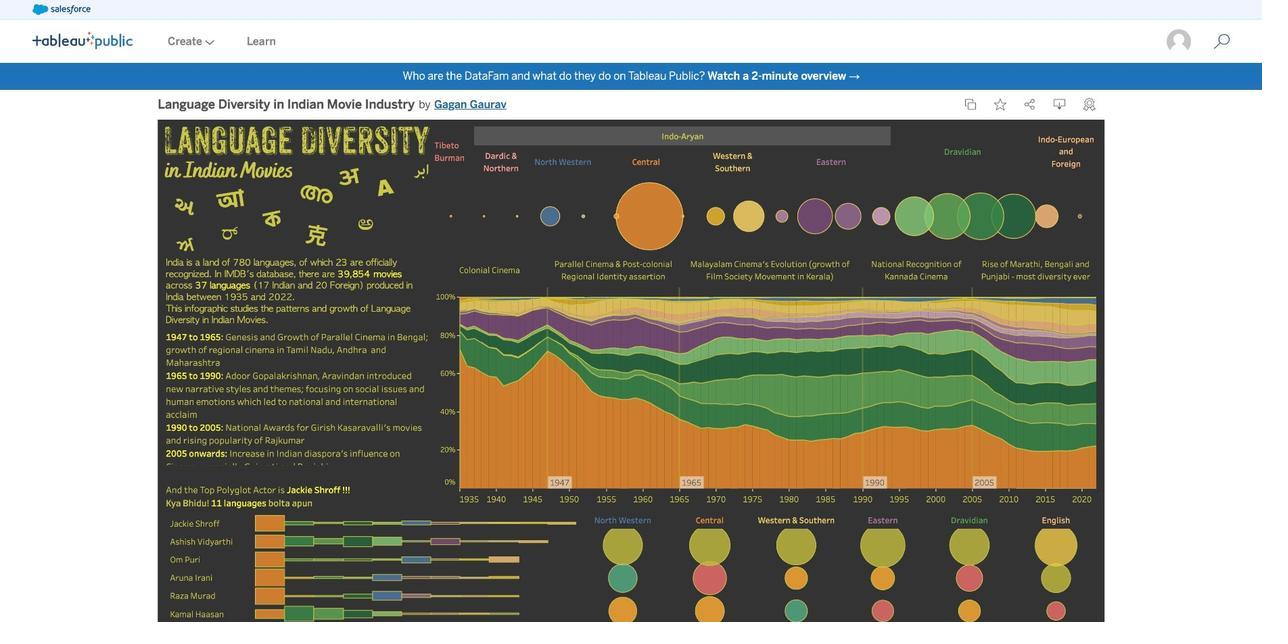 Task type: vqa. For each thing, say whether or not it's contained in the screenshot.
Favorite button image
yes



Task type: describe. For each thing, give the bounding box(es) containing it.
gary.orlando image
[[1166, 28, 1193, 55]]

logo image
[[32, 31, 133, 49]]

make a copy image
[[965, 98, 977, 111]]

create image
[[202, 40, 214, 45]]

go to search image
[[1198, 34, 1247, 50]]



Task type: locate. For each thing, give the bounding box(es) containing it.
salesforce logo image
[[32, 4, 91, 15]]

nominate for viz of the day image
[[1084, 98, 1096, 111]]

favorite button image
[[995, 98, 1007, 111]]



